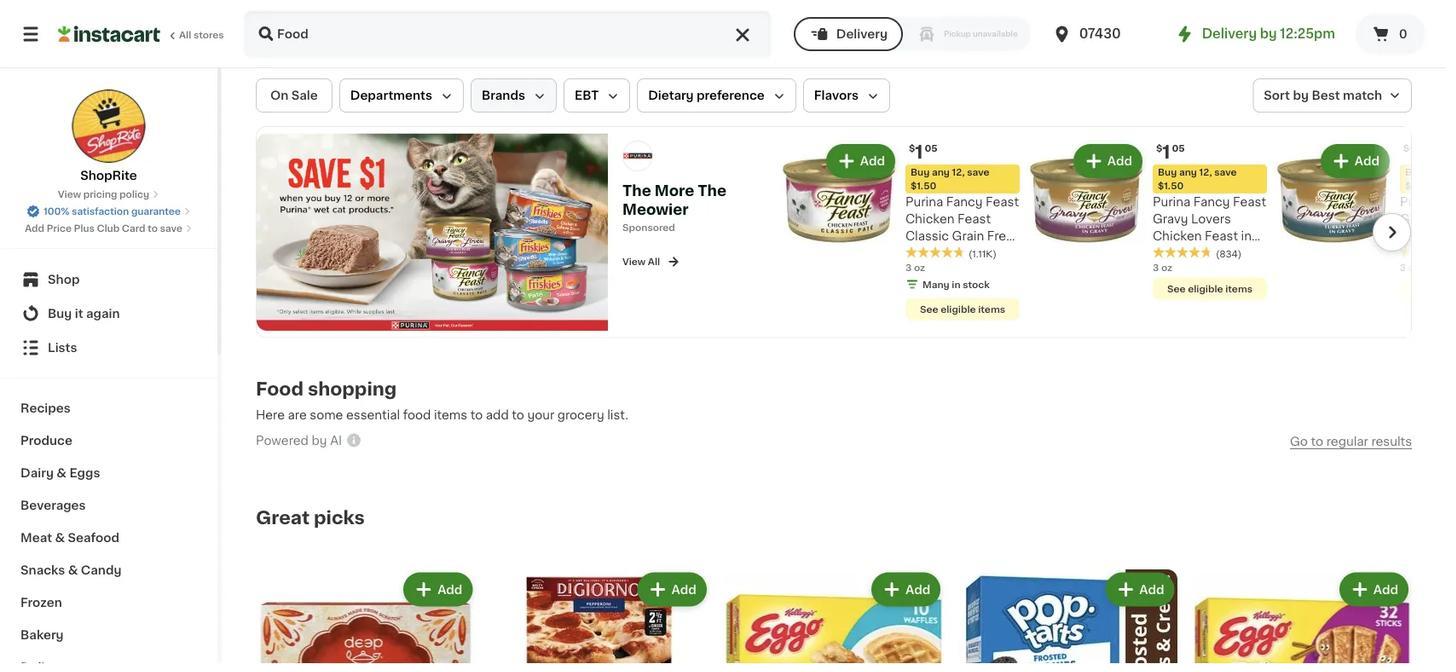 Task type: describe. For each thing, give the bounding box(es) containing it.
& for snacks
[[68, 565, 78, 577]]

buy any 12, save $1.50 for lovers
[[1158, 168, 1237, 191]]

add price plus club card to save
[[25, 224, 182, 233]]

1 vertical spatial cat
[[1153, 264, 1174, 276]]

sort by best match
[[1264, 90, 1382, 101]]

07430 button
[[1052, 10, 1154, 58]]

items for pate
[[978, 304, 1006, 314]]

on
[[270, 90, 289, 101]]

items for food
[[1226, 284, 1253, 293]]

to right add
[[512, 409, 524, 421]]

food
[[403, 409, 431, 421]]

$1.50 for purina fancy feast gravy lovers chicken feast in gravy gourmet cat food in wet cat food gravy
[[1158, 181, 1184, 191]]

buy for purina fancy feast gravy lovers chicken feast in gravy gourmet cat food in wet cat food gravy
[[1158, 168, 1177, 177]]

purina fancy feast chicken feast classic grain free wet cat food pate
[[906, 196, 1019, 259]]

0 vertical spatial gravy
[[1153, 213, 1188, 225]]

see eli
[[1415, 284, 1446, 293]]

see eli button
[[1400, 278, 1446, 300]]

1 the from the left
[[623, 184, 651, 198]]

(1.11k)
[[969, 249, 997, 258]]

gourmet
[[1191, 247, 1245, 259]]

12, for feast
[[952, 168, 965, 177]]

view for view pricing policy
[[58, 190, 81, 199]]

$ 1
[[1404, 143, 1418, 161]]

100% satisfaction guarantee button
[[27, 201, 191, 218]]

meat
[[20, 532, 52, 544]]

snacks & candy link
[[10, 554, 207, 587]]

meowier
[[623, 203, 689, 217]]

purina inside purina f
[[1400, 196, 1438, 208]]

here are some essential food items to add to your grocery list.
[[256, 409, 628, 421]]

go to regular results
[[1290, 436, 1412, 448]]

club
[[97, 224, 120, 233]]

3 oz for wet
[[906, 263, 925, 272]]

frozen
[[20, 597, 62, 609]]

feast up (834)
[[1233, 196, 1267, 208]]

fancy for feast
[[946, 196, 983, 208]]

feast up gourmet
[[1205, 230, 1238, 242]]

shoprite logo image
[[71, 89, 146, 164]]

essential
[[346, 409, 400, 421]]

match
[[1343, 90, 1382, 101]]

go to regular results button
[[1290, 435, 1412, 449]]

ebt button
[[564, 78, 630, 113]]

go
[[1290, 436, 1308, 448]]

feast up "grain"
[[958, 213, 991, 225]]

recipes link
[[10, 392, 207, 425]]

dietary preference
[[648, 90, 765, 101]]

meat & seafood
[[20, 532, 119, 544]]

see eligible items button for food
[[1153, 278, 1267, 300]]

dietary
[[648, 90, 694, 101]]

2 the from the left
[[698, 184, 727, 198]]

here
[[256, 409, 285, 421]]

produce link
[[10, 425, 207, 457]]

wet inside the purina fancy feast chicken feast classic grain free wet cat food pate
[[906, 247, 930, 259]]

snacks
[[20, 565, 65, 577]]

card
[[122, 224, 145, 233]]

delivery by 12:25pm link
[[1175, 24, 1336, 44]]

lists link
[[10, 331, 207, 365]]

bakery link
[[10, 619, 207, 652]]

departments button
[[339, 78, 464, 113]]

100%
[[44, 207, 69, 216]]

powered by ai link
[[256, 432, 363, 453]]

on sale
[[270, 90, 318, 101]]

brands
[[482, 90, 525, 101]]

oz for gravy
[[1161, 263, 1173, 272]]

oz for wet
[[914, 263, 925, 272]]

ai
[[330, 435, 342, 447]]

purina fancy feast gravy lovers chicken feast in gravy gourmet cat food in wet cat food gravy
[[1153, 196, 1267, 293]]

all stores link
[[58, 10, 225, 58]]

policy
[[119, 190, 149, 199]]

brands button
[[471, 78, 557, 113]]

3 for gravy
[[1153, 263, 1159, 272]]

sale
[[291, 90, 318, 101]]

purina for chicken
[[906, 196, 943, 208]]

to down guarantee
[[148, 224, 158, 233]]

$ inside $ 1
[[1404, 144, 1410, 153]]

add
[[486, 409, 509, 421]]

purina for gravy
[[1153, 196, 1191, 208]]

& for dairy
[[57, 467, 67, 479]]

powered
[[256, 435, 309, 447]]

2 vertical spatial gravy
[[1211, 281, 1247, 293]]

sort
[[1264, 90, 1290, 101]]

delivery button
[[794, 17, 903, 51]]

more
[[655, 184, 694, 198]]

see for purina fancy feast chicken feast classic grain free wet cat food pate
[[920, 304, 939, 314]]

departments
[[350, 90, 432, 101]]

many
[[923, 280, 950, 289]]

stock
[[963, 280, 990, 289]]

great
[[256, 509, 310, 527]]

$1.50 for purina fancy feast chicken feast classic grain free wet cat food pate
[[911, 181, 937, 191]]

grocery
[[558, 409, 604, 421]]

shopping
[[308, 380, 397, 398]]

fancy for lovers
[[1194, 196, 1230, 208]]

again
[[86, 308, 120, 320]]

the more the meowier image
[[257, 133, 608, 331]]

flavors
[[814, 90, 859, 101]]

regular
[[1327, 436, 1369, 448]]

07430
[[1079, 28, 1121, 40]]

eligible for gourmet
[[1188, 284, 1223, 293]]

seafood
[[68, 532, 119, 544]]

Search field
[[246, 12, 770, 56]]

the more the meowier spo nsored
[[623, 184, 727, 232]]

view pricing policy
[[58, 190, 149, 199]]

nsored
[[642, 223, 675, 232]]

any for gravy
[[1179, 168, 1197, 177]]

wet inside purina fancy feast gravy lovers chicken feast in gravy gourmet cat food in wet cat food gravy
[[1225, 264, 1249, 276]]

it
[[75, 308, 83, 320]]

1 for purina fancy feast chicken feast classic grain free wet cat food pate
[[915, 143, 923, 161]]

see for purina f
[[1415, 284, 1433, 293]]

100% satisfaction guarantee
[[44, 207, 181, 216]]

12:25pm
[[1280, 28, 1336, 40]]

1 vertical spatial gravy
[[1153, 247, 1188, 259]]

dietary preference button
[[637, 78, 796, 113]]

see eligible items for pate
[[920, 304, 1006, 314]]

eli
[[1436, 284, 1446, 293]]

your
[[527, 409, 555, 421]]

any for chicken
[[932, 168, 950, 177]]

3 1 from the left
[[1410, 143, 1418, 161]]

$ for purina fancy feast chicken feast classic grain free wet cat food pate
[[909, 144, 915, 153]]

flavors button
[[803, 78, 890, 113]]

cat inside the purina fancy feast chicken feast classic grain free wet cat food pate
[[933, 247, 954, 259]]

3 oz from the left
[[1409, 263, 1420, 272]]

0 horizontal spatial save
[[160, 224, 182, 233]]

results
[[1372, 436, 1412, 448]]

service type group
[[794, 17, 1032, 51]]

plus
[[74, 224, 95, 233]]



Task type: vqa. For each thing, say whether or not it's contained in the screenshot.
second the Buy any 12, save $1.50
yes



Task type: locate. For each thing, give the bounding box(es) containing it.
0 horizontal spatial oz
[[914, 263, 925, 272]]

purina inside purina fancy feast gravy lovers chicken feast in gravy gourmet cat food in wet cat food gravy
[[1153, 196, 1191, 208]]

1 vertical spatial eligible
[[941, 304, 976, 314]]

1 vertical spatial all
[[648, 257, 660, 267]]

1 horizontal spatial wet
[[1225, 264, 1249, 276]]

0 vertical spatial chicken
[[906, 213, 955, 225]]

by inside field
[[1293, 90, 1309, 101]]

12, up lovers
[[1200, 168, 1212, 177]]

view all
[[623, 257, 660, 267]]

oz
[[914, 263, 925, 272], [1161, 263, 1173, 272], [1409, 263, 1420, 272]]

fancy up lovers
[[1194, 196, 1230, 208]]

fancy inside the purina fancy feast chicken feast classic grain free wet cat food pate
[[946, 196, 983, 208]]

shop
[[48, 274, 80, 286]]

1 horizontal spatial all
[[648, 257, 660, 267]]

save down guarantee
[[160, 224, 182, 233]]

save up the purina fancy feast chicken feast classic grain free wet cat food pate
[[967, 168, 990, 177]]

purina f
[[1400, 196, 1446, 293]]

2 horizontal spatial $
[[1404, 144, 1410, 153]]

see eligible items button down gourmet
[[1153, 278, 1267, 300]]

any up the purina fancy feast chicken feast classic grain free wet cat food pate
[[932, 168, 950, 177]]

1 horizontal spatial the
[[698, 184, 727, 198]]

view for view all
[[623, 257, 646, 267]]

eligible down many in stock
[[941, 304, 976, 314]]

produce
[[20, 435, 72, 447]]

lovers
[[1191, 213, 1231, 225]]

&
[[57, 467, 67, 479], [55, 532, 65, 544], [68, 565, 78, 577]]

feast up 'free'
[[986, 196, 1019, 208]]

in down gourmet
[[1211, 264, 1222, 276]]

wet down classic
[[906, 247, 930, 259]]

1 purina from the left
[[906, 196, 943, 208]]

0 vertical spatial wet
[[906, 247, 930, 259]]

3 purina from the left
[[1400, 196, 1438, 208]]

items down stock
[[978, 304, 1006, 314]]

1 horizontal spatial delivery
[[1202, 28, 1257, 40]]

list.
[[607, 409, 628, 421]]

all down nsored
[[648, 257, 660, 267]]

(834)
[[1216, 249, 1242, 258]]

pricing
[[83, 190, 117, 199]]

1 horizontal spatial in
[[1211, 264, 1222, 276]]

buy any 12, save $1.50 up lovers
[[1158, 168, 1237, 191]]

save up lovers
[[1215, 168, 1237, 177]]

see for purina fancy feast gravy lovers chicken feast in gravy gourmet cat food in wet cat food gravy
[[1168, 284, 1186, 293]]

shoprite link
[[71, 89, 146, 184]]

2 horizontal spatial by
[[1293, 90, 1309, 101]]

gravy left lovers
[[1153, 213, 1188, 225]]

chicken inside the purina fancy feast chicken feast classic grain free wet cat food pate
[[906, 213, 955, 225]]

0 horizontal spatial buy
[[48, 308, 72, 320]]

3 oz for gravy
[[1153, 263, 1173, 272]]

dairy
[[20, 467, 54, 479]]

see inside 'button'
[[1415, 284, 1433, 293]]

1 horizontal spatial oz
[[1161, 263, 1173, 272]]

0 horizontal spatial delivery
[[836, 28, 888, 40]]

instacart logo image
[[58, 24, 160, 44]]

cat
[[933, 247, 954, 259], [1153, 264, 1174, 276], [1153, 281, 1174, 293]]

& for meat
[[55, 532, 65, 544]]

product group
[[780, 141, 1020, 324], [1027, 141, 1267, 303], [1274, 141, 1446, 303], [256, 569, 476, 664], [490, 569, 710, 664], [724, 569, 944, 664], [958, 569, 1178, 664], [1192, 569, 1412, 664]]

great picks
[[256, 509, 365, 527]]

1 horizontal spatial 12,
[[1200, 168, 1212, 177]]

1 horizontal spatial see
[[1168, 284, 1186, 293]]

see eligible items button
[[1153, 278, 1267, 300], [906, 298, 1020, 320]]

by right "sort"
[[1293, 90, 1309, 101]]

purina image
[[623, 141, 653, 171]]

1 horizontal spatial any
[[1179, 168, 1197, 177]]

2 vertical spatial cat
[[1153, 281, 1174, 293]]

1 horizontal spatial 1
[[1163, 143, 1171, 161]]

1 vertical spatial by
[[1293, 90, 1309, 101]]

ebt
[[575, 90, 599, 101]]

1 fancy from the left
[[946, 196, 983, 208]]

2 horizontal spatial items
[[1226, 284, 1253, 293]]

0 horizontal spatial $ 1 05
[[909, 143, 938, 161]]

05 for purina fancy feast gravy lovers chicken feast in gravy gourmet cat food in wet cat food gravy
[[1172, 144, 1185, 153]]

1 horizontal spatial $1.50
[[1158, 181, 1184, 191]]

2 horizontal spatial in
[[1241, 230, 1252, 242]]

2 any from the left
[[1179, 168, 1197, 177]]

$
[[909, 144, 915, 153], [1156, 144, 1163, 153], [1404, 144, 1410, 153]]

2 horizontal spatial oz
[[1409, 263, 1420, 272]]

food shopping
[[256, 380, 397, 398]]

items right food
[[434, 409, 467, 421]]

to left add
[[471, 409, 483, 421]]

beverages link
[[10, 490, 207, 522]]

1 horizontal spatial items
[[978, 304, 1006, 314]]

0 vertical spatial by
[[1260, 28, 1277, 40]]

price
[[47, 224, 72, 233]]

0 horizontal spatial see eligible items button
[[906, 298, 1020, 320]]

0
[[1399, 28, 1408, 40]]

3 3 oz from the left
[[1400, 263, 1420, 272]]

& right meat
[[55, 532, 65, 544]]

in up (834)
[[1241, 230, 1252, 242]]

1 vertical spatial view
[[623, 257, 646, 267]]

satisfaction
[[72, 207, 129, 216]]

0 horizontal spatial any
[[932, 168, 950, 177]]

to
[[148, 224, 158, 233], [471, 409, 483, 421], [512, 409, 524, 421], [1311, 436, 1324, 448]]

the right the more
[[698, 184, 727, 198]]

in left stock
[[952, 280, 961, 289]]

& inside "dairy & eggs" link
[[57, 467, 67, 479]]

0 horizontal spatial see eligible items
[[920, 304, 1006, 314]]

2 horizontal spatial save
[[1215, 168, 1237, 177]]

0 vertical spatial in
[[1241, 230, 1252, 242]]

2 05 from the left
[[1172, 144, 1185, 153]]

wet down (834)
[[1225, 264, 1249, 276]]

the up meowier
[[623, 184, 651, 198]]

all stores
[[179, 30, 224, 40]]

dairy & eggs link
[[10, 457, 207, 490]]

$ 1 05
[[909, 143, 938, 161], [1156, 143, 1185, 161]]

eligible
[[1188, 284, 1223, 293], [941, 304, 976, 314]]

buy
[[911, 168, 930, 177], [1158, 168, 1177, 177], [48, 308, 72, 320]]

1 12, from the left
[[952, 168, 965, 177]]

$1.50 up classic
[[911, 181, 937, 191]]

buy it again
[[48, 308, 120, 320]]

0 vertical spatial eligible
[[1188, 284, 1223, 293]]

best
[[1312, 90, 1340, 101]]

0 vertical spatial items
[[1226, 284, 1253, 293]]

view pricing policy link
[[58, 188, 160, 201]]

by left ai
[[312, 435, 327, 447]]

1 horizontal spatial save
[[967, 168, 990, 177]]

purina inside the purina fancy feast chicken feast classic grain free wet cat food pate
[[906, 196, 943, 208]]

shoprite
[[80, 170, 137, 182]]

0 horizontal spatial all
[[179, 30, 191, 40]]

on sale button
[[256, 78, 332, 113]]

1 vertical spatial see eligible items
[[920, 304, 1006, 314]]

by left 12:25pm
[[1260, 28, 1277, 40]]

buy up classic
[[911, 168, 930, 177]]

gravy left gourmet
[[1153, 247, 1188, 259]]

classic
[[906, 230, 949, 242]]

all left stores
[[179, 30, 191, 40]]

view
[[58, 190, 81, 199], [623, 257, 646, 267]]

by for sort
[[1293, 90, 1309, 101]]

0 horizontal spatial view
[[58, 190, 81, 199]]

0 button
[[1356, 14, 1426, 55]]

$ 1 05 for purina fancy feast gravy lovers chicken feast in gravy gourmet cat food in wet cat food gravy
[[1156, 143, 1185, 161]]

0 horizontal spatial $1.50
[[911, 181, 937, 191]]

buy any 12, save $1.50 up the purina fancy feast chicken feast classic grain free wet cat food pate
[[911, 168, 990, 191]]

$ for purina fancy feast gravy lovers chicken feast in gravy gourmet cat food in wet cat food gravy
[[1156, 144, 1163, 153]]

1 horizontal spatial 3
[[1153, 263, 1159, 272]]

purina
[[906, 196, 943, 208], [1153, 196, 1191, 208], [1400, 196, 1438, 208]]

delivery up the flavors "dropdown button"
[[836, 28, 888, 40]]

3 3 from the left
[[1400, 263, 1407, 272]]

0 horizontal spatial the
[[623, 184, 651, 198]]

see eligible items down many in stock
[[920, 304, 1006, 314]]

0 horizontal spatial 05
[[925, 144, 938, 153]]

2 horizontal spatial 1
[[1410, 143, 1418, 161]]

buy up purina fancy feast gravy lovers chicken feast in gravy gourmet cat food in wet cat food gravy
[[1158, 168, 1177, 177]]

1 horizontal spatial 3 oz
[[1153, 263, 1173, 272]]

0 vertical spatial view
[[58, 190, 81, 199]]

delivery for delivery by 12:25pm
[[1202, 28, 1257, 40]]

eggs
[[69, 467, 100, 479]]

0 horizontal spatial in
[[952, 280, 961, 289]]

1 vertical spatial &
[[55, 532, 65, 544]]

2 purina from the left
[[1153, 196, 1191, 208]]

2 horizontal spatial 3
[[1400, 263, 1407, 272]]

2 vertical spatial items
[[434, 409, 467, 421]]

view up 100%
[[58, 190, 81, 199]]

1 05 from the left
[[925, 144, 938, 153]]

2 $ 1 05 from the left
[[1156, 143, 1185, 161]]

meat & seafood link
[[10, 522, 207, 554]]

05 for purina fancy feast chicken feast classic grain free wet cat food pate
[[925, 144, 938, 153]]

eligible down gourmet
[[1188, 284, 1223, 293]]

buy it again link
[[10, 297, 207, 331]]

2 oz from the left
[[1161, 263, 1173, 272]]

& inside snacks & candy link
[[68, 565, 78, 577]]

1 horizontal spatial see eligible items
[[1168, 284, 1253, 293]]

buy any 12, save $1.50 for feast
[[911, 168, 990, 191]]

2 fancy from the left
[[1194, 196, 1230, 208]]

buy left it
[[48, 308, 72, 320]]

1 vertical spatial items
[[978, 304, 1006, 314]]

None search field
[[244, 10, 772, 58]]

any up lovers
[[1179, 168, 1197, 177]]

dairy & eggs
[[20, 467, 100, 479]]

1 horizontal spatial purina
[[1153, 196, 1191, 208]]

2 horizontal spatial see
[[1415, 284, 1433, 293]]

0 horizontal spatial fancy
[[946, 196, 983, 208]]

0 horizontal spatial 12,
[[952, 168, 965, 177]]

1 horizontal spatial see eligible items button
[[1153, 278, 1267, 300]]

view down spo
[[623, 257, 646, 267]]

chicken up classic
[[906, 213, 955, 225]]

1 horizontal spatial buy any 12, save $1.50
[[1158, 168, 1237, 191]]

1 horizontal spatial $
[[1156, 144, 1163, 153]]

wet
[[906, 247, 930, 259], [1225, 264, 1249, 276]]

see eligible items down gourmet
[[1168, 284, 1253, 293]]

items down (834)
[[1226, 284, 1253, 293]]

2 vertical spatial in
[[952, 280, 961, 289]]

2 3 from the left
[[1153, 263, 1159, 272]]

0 vertical spatial see eligible items
[[1168, 284, 1253, 293]]

2 vertical spatial by
[[312, 435, 327, 447]]

2 horizontal spatial buy
[[1158, 168, 1177, 177]]

gravy down (834)
[[1211, 281, 1247, 293]]

1 oz from the left
[[914, 263, 925, 272]]

to right go
[[1311, 436, 1324, 448]]

by for powered
[[312, 435, 327, 447]]

0 horizontal spatial eligible
[[941, 304, 976, 314]]

0 horizontal spatial purina
[[906, 196, 943, 208]]

1 horizontal spatial $ 1 05
[[1156, 143, 1185, 161]]

2 12, from the left
[[1200, 168, 1212, 177]]

many in stock
[[923, 280, 990, 289]]

2 $1.50 from the left
[[1158, 181, 1184, 191]]

shop link
[[10, 263, 207, 297]]

food inside the purina fancy feast chicken feast classic grain free wet cat food pate
[[957, 247, 988, 259]]

12, up the purina fancy feast chicken feast classic grain free wet cat food pate
[[952, 168, 965, 177]]

feast
[[986, 196, 1019, 208], [1233, 196, 1267, 208], [958, 213, 991, 225], [1205, 230, 1238, 242]]

12,
[[952, 168, 965, 177], [1200, 168, 1212, 177]]

chicken inside purina fancy feast gravy lovers chicken feast in gravy gourmet cat food in wet cat food gravy
[[1153, 230, 1202, 242]]

2 3 oz from the left
[[1153, 263, 1173, 272]]

pate
[[991, 247, 1018, 259]]

chicken down lovers
[[1153, 230, 1202, 242]]

1 3 oz from the left
[[906, 263, 925, 272]]

0 vertical spatial all
[[179, 30, 191, 40]]

1 horizontal spatial buy
[[911, 168, 930, 177]]

1 horizontal spatial fancy
[[1194, 196, 1230, 208]]

2 1 from the left
[[1163, 143, 1171, 161]]

Best match Sort by field
[[1253, 78, 1412, 113]]

1 horizontal spatial chicken
[[1153, 230, 1202, 242]]

see
[[1168, 284, 1186, 293], [1415, 284, 1433, 293], [920, 304, 939, 314]]

see eligible items for food
[[1168, 284, 1253, 293]]

0 horizontal spatial wet
[[906, 247, 930, 259]]

add
[[860, 155, 885, 167], [1108, 155, 1133, 167], [1355, 155, 1380, 167], [25, 224, 44, 233], [438, 584, 463, 596], [672, 584, 697, 596], [906, 584, 931, 596], [1140, 584, 1165, 596], [1374, 584, 1399, 596]]

0 horizontal spatial 1
[[915, 143, 923, 161]]

0 horizontal spatial see
[[920, 304, 939, 314]]

some
[[310, 409, 343, 421]]

3 $ from the left
[[1404, 144, 1410, 153]]

1 buy any 12, save $1.50 from the left
[[911, 168, 990, 191]]

& left the candy
[[68, 565, 78, 577]]

are
[[288, 409, 307, 421]]

see eligible items button for pate
[[906, 298, 1020, 320]]

spo
[[623, 223, 642, 232]]

fancy up "grain"
[[946, 196, 983, 208]]

snacks & candy
[[20, 565, 121, 577]]

$ 1 05 for purina fancy feast chicken feast classic grain free wet cat food pate
[[909, 143, 938, 161]]

2 $ from the left
[[1156, 144, 1163, 153]]

guarantee
[[131, 207, 181, 216]]

2 vertical spatial &
[[68, 565, 78, 577]]

& inside meat & seafood link
[[55, 532, 65, 544]]

save for feast
[[967, 168, 990, 177]]

1 3 from the left
[[906, 263, 912, 272]]

0 horizontal spatial $
[[909, 144, 915, 153]]

0 horizontal spatial by
[[312, 435, 327, 447]]

1 vertical spatial in
[[1211, 264, 1222, 276]]

0 horizontal spatial items
[[434, 409, 467, 421]]

2 horizontal spatial purina
[[1400, 196, 1438, 208]]

see eligible items button down many in stock
[[906, 298, 1020, 320]]

$1.50 up purina fancy feast gravy lovers chicken feast in gravy gourmet cat food in wet cat food gravy
[[1158, 181, 1184, 191]]

all
[[179, 30, 191, 40], [648, 257, 660, 267]]

picks
[[314, 509, 365, 527]]

f
[[1441, 196, 1446, 208]]

3 for wet
[[906, 263, 912, 272]]

1 horizontal spatial by
[[1260, 28, 1277, 40]]

add price plus club card to save link
[[25, 222, 193, 235]]

0 vertical spatial cat
[[933, 247, 954, 259]]

1 1 from the left
[[915, 143, 923, 161]]

0 horizontal spatial 3
[[906, 263, 912, 272]]

buy for purina fancy feast chicken feast classic grain free wet cat food pate
[[911, 168, 930, 177]]

2 horizontal spatial 3 oz
[[1400, 263, 1420, 272]]

eligible for cat
[[941, 304, 976, 314]]

delivery left 12:25pm
[[1202, 28, 1257, 40]]

& left eggs at bottom
[[57, 467, 67, 479]]

1 for purina fancy feast gravy lovers chicken feast in gravy gourmet cat food in wet cat food gravy
[[1163, 143, 1171, 161]]

1 horizontal spatial eligible
[[1188, 284, 1223, 293]]

2 buy any 12, save $1.50 from the left
[[1158, 168, 1237, 191]]

grain
[[952, 230, 984, 242]]

1 horizontal spatial 05
[[1172, 144, 1185, 153]]

0 horizontal spatial chicken
[[906, 213, 955, 225]]

0 vertical spatial &
[[57, 467, 67, 479]]

delivery inside delivery button
[[836, 28, 888, 40]]

1 horizontal spatial view
[[623, 257, 646, 267]]

delivery for delivery
[[836, 28, 888, 40]]

1 $ 1 05 from the left
[[909, 143, 938, 161]]

by for delivery
[[1260, 28, 1277, 40]]

1 $ from the left
[[909, 144, 915, 153]]

1 vertical spatial wet
[[1225, 264, 1249, 276]]

to inside button
[[1311, 436, 1324, 448]]

fancy inside purina fancy feast gravy lovers chicken feast in gravy gourmet cat food in wet cat food gravy
[[1194, 196, 1230, 208]]

delivery inside delivery by 12:25pm link
[[1202, 28, 1257, 40]]

the
[[623, 184, 651, 198], [698, 184, 727, 198]]

1 $1.50 from the left
[[911, 181, 937, 191]]

save for lovers
[[1215, 168, 1237, 177]]

gravy
[[1153, 213, 1188, 225], [1153, 247, 1188, 259], [1211, 281, 1247, 293]]

candy
[[81, 565, 121, 577]]

12, for lovers
[[1200, 168, 1212, 177]]

food
[[957, 247, 988, 259], [1178, 264, 1208, 276], [1178, 281, 1208, 293], [256, 380, 304, 398]]

0 horizontal spatial buy any 12, save $1.50
[[911, 168, 990, 191]]

lists
[[48, 342, 77, 354]]

0 horizontal spatial 3 oz
[[906, 263, 925, 272]]

1 vertical spatial chicken
[[1153, 230, 1202, 242]]

preference
[[697, 90, 765, 101]]

1 any from the left
[[932, 168, 950, 177]]

powered by ai
[[256, 435, 342, 447]]



